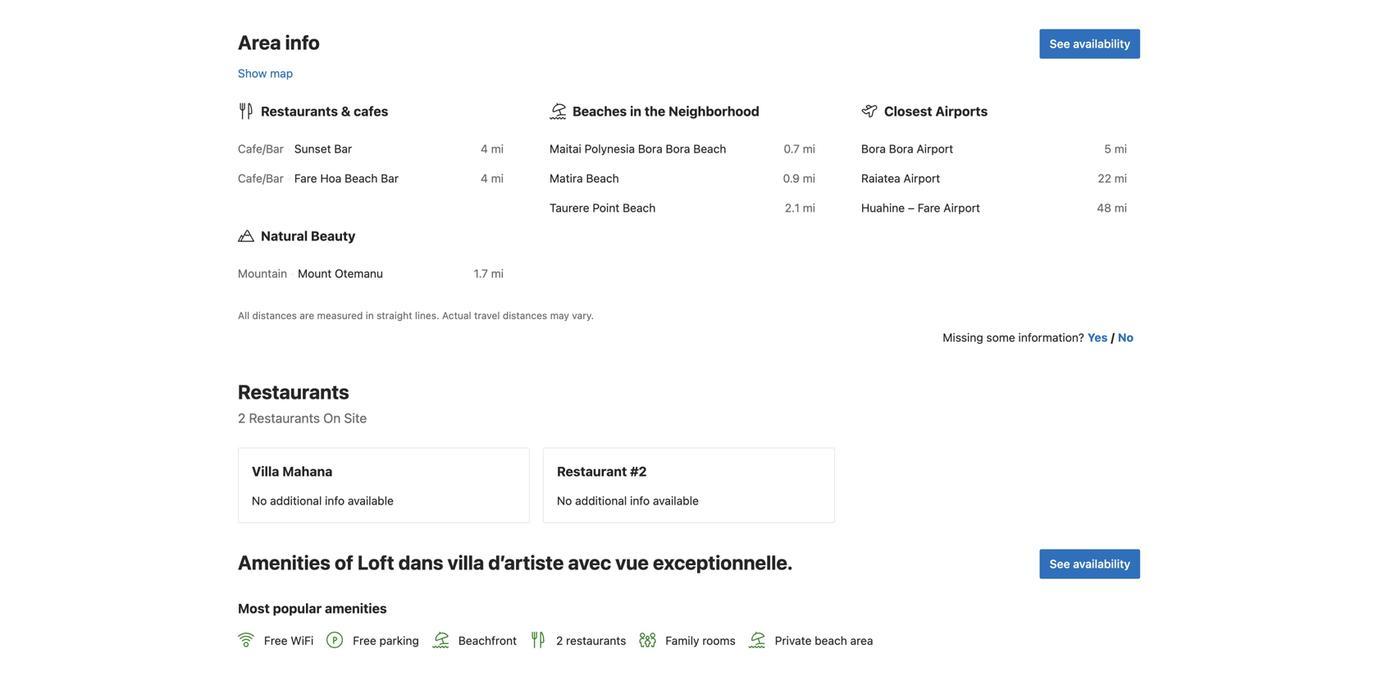 Task type: locate. For each thing, give the bounding box(es) containing it.
2 free from the left
[[353, 634, 376, 647]]

info for restaurant
[[630, 494, 650, 508]]

area info
[[238, 31, 320, 54]]

bora down the 'beaches in the neighborhood'
[[666, 142, 691, 155]]

most popular amenities
[[238, 601, 387, 616]]

0 horizontal spatial fare
[[294, 171, 317, 185]]

1 see from the top
[[1050, 37, 1071, 50]]

mi right 0.7
[[803, 142, 816, 155]]

travel
[[474, 310, 500, 321]]

1 4 mi from the top
[[481, 142, 504, 155]]

22 mi
[[1098, 171, 1128, 185]]

mi left matira on the left top of the page
[[491, 171, 504, 185]]

mi right 2.1
[[803, 201, 816, 215]]

in
[[630, 103, 642, 119], [366, 310, 374, 321]]

info
[[285, 31, 320, 54], [325, 494, 345, 508], [630, 494, 650, 508]]

no right /
[[1119, 331, 1134, 344]]

4
[[481, 142, 488, 155], [481, 171, 488, 185]]

info down #2
[[630, 494, 650, 508]]

1 horizontal spatial additional
[[575, 494, 627, 508]]

wifi
[[291, 634, 314, 647]]

info up map
[[285, 31, 320, 54]]

0 vertical spatial cafe/bar
[[238, 142, 284, 155]]

1.7 mi
[[474, 267, 504, 280]]

see for area info
[[1050, 37, 1071, 50]]

1 vertical spatial 4
[[481, 171, 488, 185]]

mi right the 22
[[1115, 171, 1128, 185]]

1 cafe/bar from the top
[[238, 142, 284, 155]]

1 vertical spatial 4 mi
[[481, 171, 504, 185]]

beach
[[815, 634, 848, 647]]

bora bora airport
[[862, 142, 954, 155]]

0 horizontal spatial free
[[264, 634, 288, 647]]

5 mi
[[1105, 142, 1128, 155]]

0 horizontal spatial no
[[252, 494, 267, 508]]

restaurants for restaurants 2 restaurants on site
[[238, 380, 349, 403]]

beaches
[[573, 103, 627, 119]]

0 horizontal spatial no additional info available
[[252, 494, 394, 508]]

most
[[238, 601, 270, 616]]

4 bora from the left
[[889, 142, 914, 155]]

info down mahana
[[325, 494, 345, 508]]

see availability
[[1050, 37, 1131, 50], [1050, 557, 1131, 571]]

1 see availability from the top
[[1050, 37, 1131, 50]]

0 vertical spatial restaurants
[[261, 103, 338, 119]]

point
[[593, 201, 620, 215]]

additional for villa
[[270, 494, 322, 508]]

1 horizontal spatial no
[[557, 494, 572, 508]]

1 vertical spatial 2
[[556, 634, 563, 647]]

1 horizontal spatial available
[[653, 494, 699, 508]]

beach
[[694, 142, 727, 155], [345, 171, 378, 185], [586, 171, 619, 185], [623, 201, 656, 215]]

no additional info available for mahana
[[252, 494, 394, 508]]

1 additional from the left
[[270, 494, 322, 508]]

cafes
[[354, 103, 389, 119]]

restaurants
[[261, 103, 338, 119], [238, 380, 349, 403], [249, 410, 320, 426]]

2 see from the top
[[1050, 557, 1071, 571]]

1 available from the left
[[348, 494, 394, 508]]

2
[[238, 410, 246, 426], [556, 634, 563, 647]]

2 inside restaurants 2 restaurants on site
[[238, 410, 246, 426]]

1 vertical spatial cafe/bar
[[238, 171, 284, 185]]

0 horizontal spatial distances
[[252, 310, 297, 321]]

airport right –
[[944, 201, 981, 215]]

no down restaurant
[[557, 494, 572, 508]]

no
[[1119, 331, 1134, 344], [252, 494, 267, 508], [557, 494, 572, 508]]

1.7
[[474, 267, 488, 280]]

1 no additional info available from the left
[[252, 494, 394, 508]]

1 free from the left
[[264, 634, 288, 647]]

2 cafe/bar from the top
[[238, 171, 284, 185]]

2 see availability from the top
[[1050, 557, 1131, 571]]

2 availability from the top
[[1074, 557, 1131, 571]]

48
[[1097, 201, 1112, 215]]

additional down restaurant #2
[[575, 494, 627, 508]]

bar up fare hoa beach bar
[[334, 142, 352, 155]]

0.7
[[784, 142, 800, 155]]

1 horizontal spatial fare
[[918, 201, 941, 215]]

see
[[1050, 37, 1071, 50], [1050, 557, 1071, 571]]

0 horizontal spatial 2
[[238, 410, 246, 426]]

&
[[341, 103, 351, 119]]

1 distances from the left
[[252, 310, 297, 321]]

4 mi for fare hoa beach bar
[[481, 171, 504, 185]]

1 vertical spatial restaurants
[[238, 380, 349, 403]]

bar
[[334, 142, 352, 155], [381, 171, 399, 185]]

free parking
[[353, 634, 419, 647]]

2 4 mi from the top
[[481, 171, 504, 185]]

2 available from the left
[[653, 494, 699, 508]]

bora up raiatea
[[862, 142, 886, 155]]

see availability button for area info
[[1040, 29, 1141, 59]]

0 vertical spatial see availability
[[1050, 37, 1131, 50]]

2 vertical spatial airport
[[944, 201, 981, 215]]

private beach area
[[775, 634, 874, 647]]

1 horizontal spatial info
[[325, 494, 345, 508]]

closest
[[885, 103, 933, 119]]

beach right hoa
[[345, 171, 378, 185]]

beach up taurere point beach
[[586, 171, 619, 185]]

site
[[344, 410, 367, 426]]

1 horizontal spatial in
[[630, 103, 642, 119]]

beach down neighborhood
[[694, 142, 727, 155]]

restaurants up on on the left bottom
[[238, 380, 349, 403]]

beauty
[[311, 228, 356, 244]]

4 left matira on the left top of the page
[[481, 171, 488, 185]]

distances right all
[[252, 310, 297, 321]]

mi for bora bora airport
[[1115, 142, 1128, 155]]

straight
[[377, 310, 412, 321]]

1 horizontal spatial distances
[[503, 310, 548, 321]]

cafe/bar left sunset
[[238, 142, 284, 155]]

rooms
[[703, 634, 736, 647]]

mount otemanu
[[298, 267, 383, 280]]

0 vertical spatial see
[[1050, 37, 1071, 50]]

available for restaurant #2
[[653, 494, 699, 508]]

0 vertical spatial 4
[[481, 142, 488, 155]]

additional
[[270, 494, 322, 508], [575, 494, 627, 508]]

1 vertical spatial see availability button
[[1040, 549, 1141, 579]]

distances left 'may'
[[503, 310, 548, 321]]

mi for huahine – fare airport
[[1115, 201, 1128, 215]]

additional down "villa mahana"
[[270, 494, 322, 508]]

restaurants left on on the left bottom
[[249, 410, 320, 426]]

1 vertical spatial bar
[[381, 171, 399, 185]]

bora up raiatea airport
[[889, 142, 914, 155]]

2 additional from the left
[[575, 494, 627, 508]]

0 vertical spatial availability
[[1074, 37, 1131, 50]]

0 vertical spatial airport
[[917, 142, 954, 155]]

natural beauty
[[261, 228, 356, 244]]

available for villa mahana
[[348, 494, 394, 508]]

0 vertical spatial bar
[[334, 142, 352, 155]]

sunset bar
[[294, 142, 352, 155]]

restaurants up sunset
[[261, 103, 338, 119]]

2 horizontal spatial info
[[630, 494, 650, 508]]

available up exceptionnelle.
[[653, 494, 699, 508]]

fare
[[294, 171, 317, 185], [918, 201, 941, 215]]

1 horizontal spatial no additional info available
[[557, 494, 699, 508]]

1 vertical spatial availability
[[1074, 557, 1131, 571]]

bora
[[638, 142, 663, 155], [666, 142, 691, 155], [862, 142, 886, 155], [889, 142, 914, 155]]

availability for area info
[[1074, 37, 1131, 50]]

2 4 from the top
[[481, 171, 488, 185]]

2 see availability button from the top
[[1040, 549, 1141, 579]]

2 vertical spatial restaurants
[[249, 410, 320, 426]]

1 see availability button from the top
[[1040, 29, 1141, 59]]

yes
[[1088, 331, 1108, 344]]

2 bora from the left
[[666, 142, 691, 155]]

mi
[[491, 142, 504, 155], [803, 142, 816, 155], [1115, 142, 1128, 155], [491, 171, 504, 185], [803, 171, 816, 185], [1115, 171, 1128, 185], [803, 201, 816, 215], [1115, 201, 1128, 215], [491, 267, 504, 280]]

bar right hoa
[[381, 171, 399, 185]]

bora down the
[[638, 142, 663, 155]]

cafe/bar up natural at the left top of the page
[[238, 171, 284, 185]]

mi right 48
[[1115, 201, 1128, 215]]

otemanu
[[335, 267, 383, 280]]

0 vertical spatial 2
[[238, 410, 246, 426]]

see for amenities of loft dans villa d'artiste avec vue exceptionnelle.
[[1050, 557, 1071, 571]]

0.9
[[783, 171, 800, 185]]

info for villa
[[325, 494, 345, 508]]

dans
[[399, 551, 444, 574]]

airport up huahine – fare airport
[[904, 171, 941, 185]]

actual
[[442, 310, 472, 321]]

22
[[1098, 171, 1112, 185]]

1 vertical spatial in
[[366, 310, 374, 321]]

availability
[[1074, 37, 1131, 50], [1074, 557, 1131, 571]]

4 mi
[[481, 142, 504, 155], [481, 171, 504, 185]]

1 horizontal spatial free
[[353, 634, 376, 647]]

lines.
[[415, 310, 440, 321]]

no additional info available down mahana
[[252, 494, 394, 508]]

free left wifi
[[264, 634, 288, 647]]

raiatea
[[862, 171, 901, 185]]

free down amenities
[[353, 634, 376, 647]]

in left the
[[630, 103, 642, 119]]

no button
[[1119, 329, 1134, 346]]

in left straight
[[366, 310, 374, 321]]

0 horizontal spatial bar
[[334, 142, 352, 155]]

0 horizontal spatial additional
[[270, 494, 322, 508]]

amenities
[[238, 551, 331, 574]]

0 horizontal spatial available
[[348, 494, 394, 508]]

see availability button for amenities of loft dans villa d'artiste avec vue exceptionnelle.
[[1040, 549, 1141, 579]]

see availability button
[[1040, 29, 1141, 59], [1040, 549, 1141, 579]]

2 no additional info available from the left
[[557, 494, 699, 508]]

4 left maitai
[[481, 142, 488, 155]]

mi right 5
[[1115, 142, 1128, 155]]

beachfront
[[459, 634, 517, 647]]

1 vertical spatial see
[[1050, 557, 1071, 571]]

cafe/bar
[[238, 142, 284, 155], [238, 171, 284, 185]]

4 mi left maitai
[[481, 142, 504, 155]]

mi right 0.9
[[803, 171, 816, 185]]

airport down closest airports
[[917, 142, 954, 155]]

fare right –
[[918, 201, 941, 215]]

free wifi
[[264, 634, 314, 647]]

cafe/bar for sunset bar
[[238, 142, 284, 155]]

no additional info available down #2
[[557, 494, 699, 508]]

fare left hoa
[[294, 171, 317, 185]]

0.7 mi
[[784, 142, 816, 155]]

available up loft
[[348, 494, 394, 508]]

0 vertical spatial see availability button
[[1040, 29, 1141, 59]]

vue
[[616, 551, 649, 574]]

no down villa
[[252, 494, 267, 508]]

4 mi left matira on the left top of the page
[[481, 171, 504, 185]]

1 vertical spatial see availability
[[1050, 557, 1131, 571]]

polynesia
[[585, 142, 635, 155]]

availability for amenities of loft dans villa d'artiste avec vue exceptionnelle.
[[1074, 557, 1131, 571]]

1 4 from the top
[[481, 142, 488, 155]]

private
[[775, 634, 812, 647]]

0 vertical spatial 4 mi
[[481, 142, 504, 155]]

all distances are measured in straight lines. actual travel distances may vary.
[[238, 310, 594, 321]]

1 availability from the top
[[1074, 37, 1131, 50]]



Task type: vqa. For each thing, say whether or not it's contained in the screenshot.
48 mi
yes



Task type: describe. For each thing, give the bounding box(es) containing it.
airports
[[936, 103, 988, 119]]

taurere
[[550, 201, 590, 215]]

0.9 mi
[[783, 171, 816, 185]]

the
[[645, 103, 666, 119]]

parking
[[380, 634, 419, 647]]

0 horizontal spatial in
[[366, 310, 374, 321]]

amenities
[[325, 601, 387, 616]]

no for restaurant #2
[[557, 494, 572, 508]]

2 horizontal spatial no
[[1119, 331, 1134, 344]]

all
[[238, 310, 250, 321]]

no for villa mahana
[[252, 494, 267, 508]]

measured
[[317, 310, 363, 321]]

family
[[666, 634, 700, 647]]

mountain
[[238, 267, 287, 280]]

mi for matira beach
[[803, 171, 816, 185]]

1 horizontal spatial bar
[[381, 171, 399, 185]]

restaurants & cafes
[[261, 103, 389, 119]]

show
[[238, 66, 267, 80]]

villa mahana
[[252, 464, 333, 479]]

exceptionnelle.
[[653, 551, 793, 574]]

area
[[238, 31, 281, 54]]

2 restaurants
[[556, 634, 626, 647]]

mi right 1.7 on the left top of page
[[491, 267, 504, 280]]

see availability for amenities of loft dans villa d'artiste avec vue exceptionnelle.
[[1050, 557, 1131, 571]]

48 mi
[[1097, 201, 1128, 215]]

2.1
[[785, 201, 800, 215]]

sunset
[[294, 142, 331, 155]]

neighborhood
[[669, 103, 760, 119]]

fare hoa beach bar
[[294, 171, 399, 185]]

loft
[[358, 551, 394, 574]]

matira
[[550, 171, 583, 185]]

1 vertical spatial airport
[[904, 171, 941, 185]]

vary.
[[572, 310, 594, 321]]

2 distances from the left
[[503, 310, 548, 321]]

amenities of loft dans villa d'artiste avec vue exceptionnelle.
[[238, 551, 793, 574]]

restaurant
[[557, 464, 627, 479]]

3 bora from the left
[[862, 142, 886, 155]]

additional for restaurant
[[575, 494, 627, 508]]

free for free parking
[[353, 634, 376, 647]]

hoa
[[320, 171, 342, 185]]

4 mi for sunset bar
[[481, 142, 504, 155]]

1 horizontal spatial 2
[[556, 634, 563, 647]]

restaurants for restaurants & cafes
[[261, 103, 338, 119]]

show map link
[[238, 66, 293, 80]]

mahana
[[283, 464, 333, 479]]

restaurant #2
[[557, 464, 647, 479]]

huahine
[[862, 201, 905, 215]]

0 vertical spatial in
[[630, 103, 642, 119]]

beaches in the neighborhood
[[573, 103, 760, 119]]

mi for maitai polynesia bora bora beach
[[803, 142, 816, 155]]

2.1 mi
[[785, 201, 816, 215]]

no additional info available for #2
[[557, 494, 699, 508]]

yes button
[[1088, 329, 1108, 346]]

mi for taurere point beach
[[803, 201, 816, 215]]

missing
[[943, 331, 984, 344]]

map
[[270, 66, 293, 80]]

4 for fare hoa beach bar
[[481, 171, 488, 185]]

maitai polynesia bora bora beach
[[550, 142, 727, 155]]

of
[[335, 551, 354, 574]]

#2
[[630, 464, 647, 479]]

0 vertical spatial fare
[[294, 171, 317, 185]]

4 for sunset bar
[[481, 142, 488, 155]]

closest airports
[[885, 103, 988, 119]]

are
[[300, 310, 314, 321]]

1 vertical spatial fare
[[918, 201, 941, 215]]

huahine – fare airport
[[862, 201, 981, 215]]

on
[[324, 410, 341, 426]]

/
[[1111, 331, 1115, 344]]

popular
[[273, 601, 322, 616]]

see availability for area info
[[1050, 37, 1131, 50]]

d'artiste
[[489, 551, 564, 574]]

beach right point
[[623, 201, 656, 215]]

avec
[[568, 551, 612, 574]]

mount
[[298, 267, 332, 280]]

–
[[908, 201, 915, 215]]

information?
[[1019, 331, 1085, 344]]

maitai
[[550, 142, 582, 155]]

villa
[[252, 464, 279, 479]]

1 bora from the left
[[638, 142, 663, 155]]

taurere point beach
[[550, 201, 656, 215]]

cafe/bar for fare hoa beach bar
[[238, 171, 284, 185]]

area
[[851, 634, 874, 647]]

may
[[550, 310, 570, 321]]

raiatea airport
[[862, 171, 941, 185]]

5
[[1105, 142, 1112, 155]]

mi left maitai
[[491, 142, 504, 155]]

mi for raiatea airport
[[1115, 171, 1128, 185]]

family rooms
[[666, 634, 736, 647]]

free for free wifi
[[264, 634, 288, 647]]

missing some information? yes / no
[[943, 331, 1134, 344]]

show map
[[238, 66, 293, 80]]

restaurants 2 restaurants on site
[[238, 380, 367, 426]]

0 horizontal spatial info
[[285, 31, 320, 54]]

restaurants
[[566, 634, 626, 647]]

some
[[987, 331, 1016, 344]]



